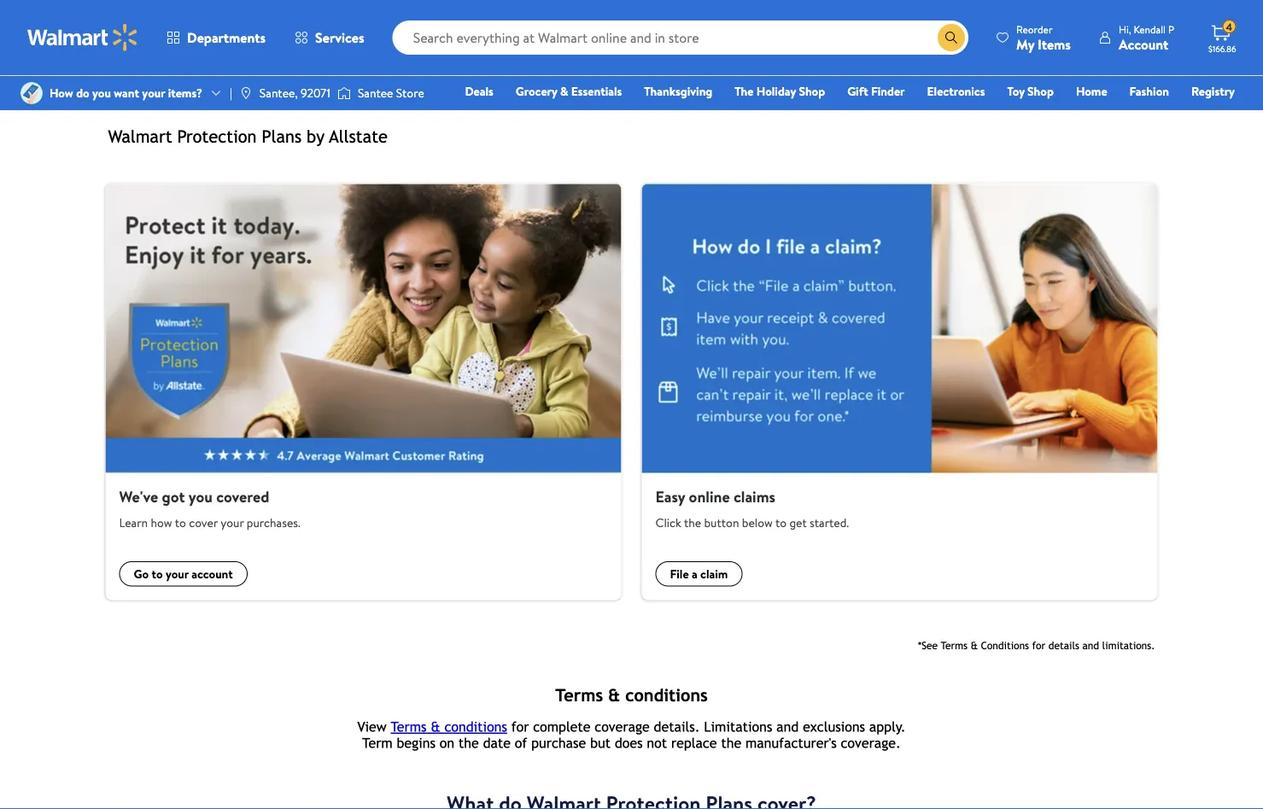 Task type: describe. For each thing, give the bounding box(es) containing it.
cover
[[189, 514, 218, 531]]

registry link
[[1184, 82, 1243, 100]]

your inside we've got you covered learn how to cover your purchases.
[[221, 514, 244, 531]]

&
[[560, 83, 569, 100]]

to inside we've got you covered learn how to cover your purchases.
[[175, 514, 186, 531]]

file a claim
[[670, 566, 728, 582]]

kendall
[[1134, 22, 1166, 36]]

deals link
[[457, 82, 501, 100]]

Search search field
[[393, 21, 969, 55]]

Walmart Site-Wide search field
[[393, 21, 969, 55]]

you for want
[[92, 85, 111, 101]]

fashion link
[[1122, 82, 1177, 100]]

deals
[[465, 83, 494, 100]]

electronics
[[927, 83, 985, 100]]

reorder
[[1017, 22, 1053, 36]]

file
[[670, 566, 689, 582]]

easy online claims list item
[[632, 183, 1168, 600]]

get
[[790, 514, 807, 531]]

list containing we've got you covered
[[95, 183, 1168, 600]]

fashion
[[1130, 83, 1170, 100]]

santee
[[358, 85, 393, 101]]

departments button
[[152, 17, 280, 58]]

home
[[1076, 83, 1108, 100]]

4
[[1226, 19, 1233, 34]]

$166.86
[[1209, 43, 1237, 54]]

thanksgiving
[[644, 83, 713, 100]]

toy
[[1008, 83, 1025, 100]]

1 shop from the left
[[799, 83, 825, 100]]

services
[[315, 28, 364, 47]]

electronics link
[[920, 82, 993, 100]]

learn
[[119, 514, 148, 531]]

 image for how do you want your items?
[[21, 82, 43, 104]]

2 vertical spatial your
[[166, 566, 189, 582]]

hi,
[[1119, 22, 1132, 36]]

gift finder
[[848, 83, 905, 100]]

my
[[1017, 35, 1035, 53]]

essentials
[[571, 83, 622, 100]]

a
[[692, 566, 698, 582]]

walmart image
[[27, 24, 138, 51]]

we've
[[119, 486, 158, 507]]

started.
[[810, 514, 849, 531]]

 image for santee, 92071
[[239, 86, 253, 100]]

go to your account
[[134, 566, 233, 582]]

go
[[134, 566, 149, 582]]

gift finder link
[[840, 82, 913, 100]]



Task type: vqa. For each thing, say whether or not it's contained in the screenshot.
Holiday
yes



Task type: locate. For each thing, give the bounding box(es) containing it.
finder
[[871, 83, 905, 100]]

we've got you covered learn how to cover your purchases.
[[119, 486, 300, 531]]

2 horizontal spatial  image
[[337, 85, 351, 102]]

0 horizontal spatial you
[[92, 85, 111, 101]]

p
[[1169, 22, 1175, 36]]

search icon image
[[945, 31, 959, 44]]

click
[[656, 514, 682, 531]]

 image right |
[[239, 86, 253, 100]]

you
[[92, 85, 111, 101], [189, 486, 213, 507]]

gift
[[848, 83, 869, 100]]

to right the "go"
[[152, 566, 163, 582]]

0 vertical spatial you
[[92, 85, 111, 101]]

reorder my items
[[1017, 22, 1071, 53]]

thanksgiving link
[[637, 82, 720, 100]]

services button
[[280, 17, 379, 58]]

your right want
[[142, 85, 165, 101]]

shop right holiday
[[799, 83, 825, 100]]

1 horizontal spatial you
[[189, 486, 213, 507]]

1 vertical spatial you
[[189, 486, 213, 507]]

to right 'how'
[[175, 514, 186, 531]]

shop
[[799, 83, 825, 100], [1028, 83, 1054, 100]]

online
[[689, 486, 730, 507]]

0 horizontal spatial to
[[152, 566, 163, 582]]

2 shop from the left
[[1028, 83, 1054, 100]]

hi, kendall p account
[[1119, 22, 1175, 53]]

0 vertical spatial your
[[142, 85, 165, 101]]

holiday
[[757, 83, 796, 100]]

1 vertical spatial your
[[221, 514, 244, 531]]

one debit link
[[1097, 106, 1170, 124]]

santee store
[[358, 85, 424, 101]]

departments
[[187, 28, 266, 47]]

the
[[684, 514, 702, 531]]

below
[[742, 514, 773, 531]]

button
[[704, 514, 739, 531]]

you up 'cover'
[[189, 486, 213, 507]]

the
[[735, 83, 754, 100]]

1 horizontal spatial to
[[175, 514, 186, 531]]

list
[[95, 183, 1168, 600]]

1 horizontal spatial  image
[[239, 86, 253, 100]]

92071
[[301, 85, 331, 101]]

 image right 92071
[[337, 85, 351, 102]]

home link
[[1069, 82, 1115, 100]]

 image for santee store
[[337, 85, 351, 102]]

account
[[192, 566, 233, 582]]

grocery
[[516, 83, 558, 100]]

one
[[1104, 107, 1130, 123]]

the holiday shop
[[735, 83, 825, 100]]

you inside we've got you covered learn how to cover your purchases.
[[189, 486, 213, 507]]

want
[[114, 85, 139, 101]]

santee,
[[260, 85, 298, 101]]

walmart+
[[1184, 107, 1235, 123]]

to left get
[[776, 514, 787, 531]]

shop inside "link"
[[1028, 83, 1054, 100]]

got
[[162, 486, 185, 507]]

purchases.
[[247, 514, 300, 531]]

easy
[[656, 486, 685, 507]]

2 horizontal spatial to
[[776, 514, 787, 531]]

how
[[151, 514, 172, 531]]

do
[[76, 85, 89, 101]]

items
[[1038, 35, 1071, 53]]

claims
[[734, 486, 776, 507]]

claim
[[701, 566, 728, 582]]

your left account
[[166, 566, 189, 582]]

how
[[50, 85, 73, 101]]

your down covered
[[221, 514, 244, 531]]

toy shop link
[[1000, 82, 1062, 100]]

you for covered
[[189, 486, 213, 507]]

registry one debit
[[1104, 83, 1235, 123]]

|
[[230, 85, 232, 101]]

shop right toy
[[1028, 83, 1054, 100]]

store
[[396, 85, 424, 101]]

walmart+ link
[[1177, 106, 1243, 124]]

santee, 92071
[[260, 85, 331, 101]]

you right do
[[92, 85, 111, 101]]

grocery & essentials
[[516, 83, 622, 100]]

grocery & essentials link
[[508, 82, 630, 100]]

registry
[[1192, 83, 1235, 100]]

0 horizontal spatial  image
[[21, 82, 43, 104]]

debit
[[1133, 107, 1162, 123]]

 image
[[21, 82, 43, 104], [337, 85, 351, 102], [239, 86, 253, 100]]

account
[[1119, 35, 1169, 53]]

your
[[142, 85, 165, 101], [221, 514, 244, 531], [166, 566, 189, 582]]

0 horizontal spatial shop
[[799, 83, 825, 100]]

 image left how
[[21, 82, 43, 104]]

covered
[[216, 486, 269, 507]]

to inside easy online claims click the button below to get started.
[[776, 514, 787, 531]]

the holiday shop link
[[727, 82, 833, 100]]

1 horizontal spatial shop
[[1028, 83, 1054, 100]]

easy online claims click the button below to get started.
[[656, 486, 849, 531]]

items?
[[168, 85, 202, 101]]

we've got you covered list item
[[95, 183, 632, 600]]

how do you want your items?
[[50, 85, 202, 101]]

toy shop
[[1008, 83, 1054, 100]]

to
[[175, 514, 186, 531], [776, 514, 787, 531], [152, 566, 163, 582]]



